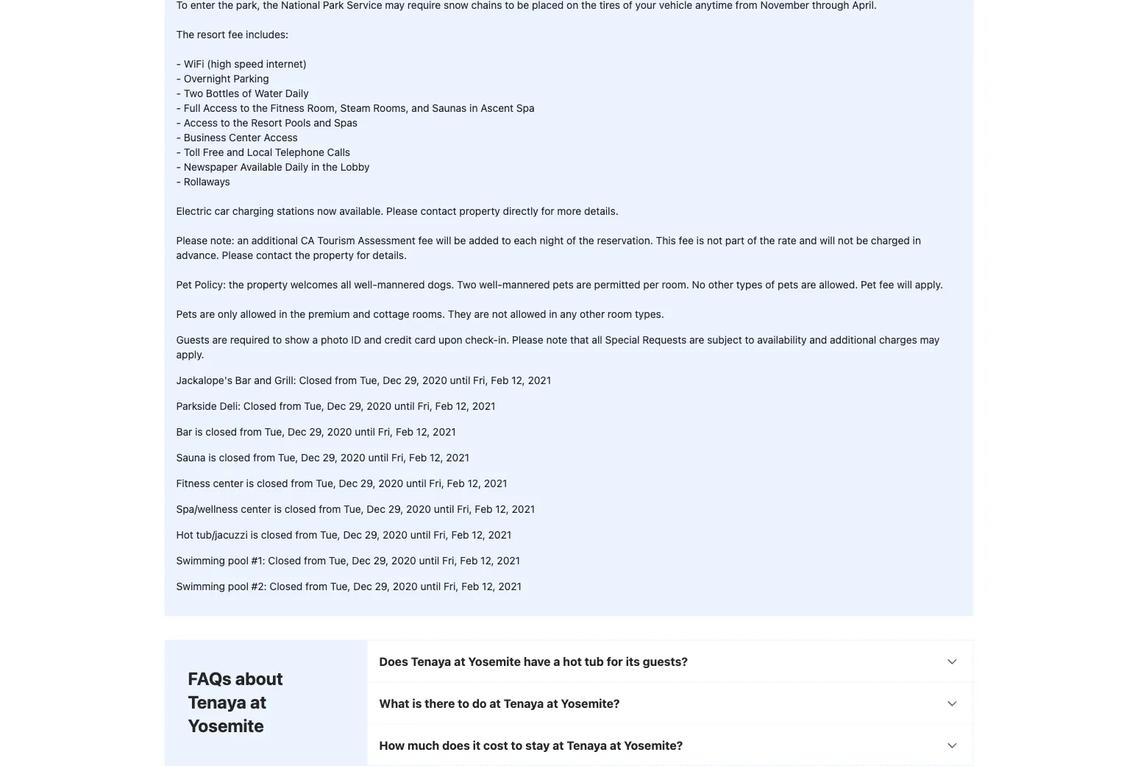 Task type: locate. For each thing, give the bounding box(es) containing it.
property left welcomes
[[247, 278, 288, 290]]

yosemite?
[[561, 696, 620, 710], [624, 738, 683, 752]]

only
[[218, 308, 238, 320]]

spa
[[516, 102, 535, 114]]

closed
[[299, 374, 332, 386], [243, 400, 276, 412], [268, 554, 301, 566], [270, 580, 303, 592]]

now
[[317, 205, 337, 217]]

4 - from the top
[[176, 102, 181, 114]]

check-
[[465, 333, 498, 346]]

from down bar is closed from tue, dec 29, 2020 until fri, feb 12, 2021
[[253, 451, 275, 463]]

1 horizontal spatial for
[[541, 205, 554, 217]]

cost
[[483, 738, 508, 752]]

1 vertical spatial contact
[[256, 249, 292, 261]]

1 horizontal spatial additional
[[830, 333, 877, 346]]

29, up swimming pool #2: closed from tue, dec 29, 2020 until fri, feb 12, 2021
[[374, 554, 389, 566]]

1 pets from the left
[[553, 278, 574, 290]]

0 vertical spatial details.
[[584, 205, 619, 217]]

1 vertical spatial center
[[241, 503, 271, 515]]

0 horizontal spatial be
[[454, 234, 466, 246]]

1 vertical spatial for
[[357, 249, 370, 261]]

pets up any
[[553, 278, 574, 290]]

1 well- from the left
[[354, 278, 377, 290]]

will right rate
[[820, 234, 835, 246]]

be left charged
[[856, 234, 868, 246]]

card
[[415, 333, 436, 346]]

rooms,
[[373, 102, 409, 114]]

a left hot
[[554, 654, 560, 668]]

property
[[459, 205, 500, 217], [313, 249, 354, 261], [247, 278, 288, 290]]

0 horizontal spatial details.
[[373, 249, 407, 261]]

0 horizontal spatial will
[[436, 234, 451, 246]]

policy:
[[195, 278, 226, 290]]

all right that
[[592, 333, 602, 346]]

1 vertical spatial details.
[[373, 249, 407, 261]]

details. inside please note: an additional ca tourism assessment fee will be added to each night of the reservation. this fee is not part of the rate and will not be charged in advance. please contact the property for details.
[[373, 249, 407, 261]]

the up resort
[[252, 102, 268, 114]]

1 vertical spatial daily
[[285, 161, 308, 173]]

0 vertical spatial two
[[184, 87, 203, 99]]

guests
[[176, 333, 210, 346]]

1 daily from the top
[[285, 87, 309, 99]]

and right rate
[[800, 234, 817, 246]]

pools
[[285, 116, 311, 129]]

a inside dropdown button
[[554, 654, 560, 668]]

advance.
[[176, 249, 219, 261]]

8 - from the top
[[176, 161, 181, 173]]

two inside - wifi (high speed internet) - overnight parking - two bottles of water daily - full access to the fitness room, steam rooms, and saunas in ascent spa - access to the resort pools and spas - business center access - toll free and local telephone calls - newspaper available daily in the lobby - rollaways
[[184, 87, 203, 99]]

details.
[[584, 205, 619, 217], [373, 249, 407, 261]]

spas
[[334, 116, 358, 129]]

id
[[351, 333, 361, 346]]

daily right water
[[285, 87, 309, 99]]

sauna is closed from tue, dec 29, 2020 until fri, feb 12, 2021
[[176, 451, 469, 463]]

closed for hot
[[261, 528, 293, 541]]

apply. up may
[[915, 278, 943, 290]]

dec down swimming pool #1: closed from tue, dec 29, 2020 until fri, feb 12, 2021
[[353, 580, 372, 592]]

12,
[[512, 374, 525, 386], [456, 400, 470, 412], [416, 425, 430, 438], [430, 451, 443, 463], [468, 477, 481, 489], [495, 503, 509, 515], [472, 528, 486, 541], [481, 554, 494, 566], [482, 580, 496, 592]]

tub/jacuzzi
[[196, 528, 248, 541]]

pets
[[553, 278, 574, 290], [778, 278, 799, 290]]

two up full
[[184, 87, 203, 99]]

2 horizontal spatial property
[[459, 205, 500, 217]]

2 horizontal spatial for
[[607, 654, 623, 668]]

1 vertical spatial bar
[[176, 425, 192, 438]]

yosemite? down tub at the right bottom of the page
[[561, 696, 620, 710]]

closed down fitness center is closed from tue, dec 29, 2020 until fri, feb 12, 2021
[[285, 503, 316, 515]]

center up 'tub/jacuzzi'
[[241, 503, 271, 515]]

fri,
[[473, 374, 488, 386], [418, 400, 433, 412], [378, 425, 393, 438], [391, 451, 406, 463], [429, 477, 444, 489], [457, 503, 472, 515], [434, 528, 449, 541], [442, 554, 457, 566], [444, 580, 459, 592]]

0 horizontal spatial yosemite
[[188, 715, 264, 736]]

a inside guests are required to show a photo id and credit card upon check-in. please note that all special requests are subject to availability and additional charges may apply.
[[312, 333, 318, 346]]

5 - from the top
[[176, 116, 181, 129]]

from down the deli: on the bottom
[[240, 425, 262, 438]]

2 pets from the left
[[778, 278, 799, 290]]

0 vertical spatial pool
[[228, 554, 249, 566]]

how much does it cost to stay at tenaya at yosemite? button
[[368, 725, 973, 766]]

1 vertical spatial yosemite
[[188, 715, 264, 736]]

yosemite down the faqs
[[188, 715, 264, 736]]

1 horizontal spatial contact
[[421, 205, 457, 217]]

its
[[626, 654, 640, 668]]

1 horizontal spatial will
[[820, 234, 835, 246]]

the left rate
[[760, 234, 775, 246]]

from up parkside deli: closed from tue, dec 29, 2020 until fri, feb 12, 2021
[[335, 374, 357, 386]]

please down an
[[222, 249, 253, 261]]

note
[[546, 333, 568, 346]]

mannered
[[377, 278, 425, 290], [502, 278, 550, 290]]

are left allowed.
[[801, 278, 816, 290]]

local
[[247, 146, 272, 158]]

1 allowed from the left
[[240, 308, 276, 320]]

1 horizontal spatial property
[[313, 249, 354, 261]]

at up there
[[454, 654, 466, 668]]

0 horizontal spatial not
[[492, 308, 508, 320]]

please note: an additional ca tourism assessment fee will be added to each night of the reservation. this fee is not part of the rate and will not be charged in advance. please contact the property for details.
[[176, 234, 921, 261]]

resort
[[197, 28, 225, 40]]

2020
[[422, 374, 447, 386], [367, 400, 392, 412], [327, 425, 352, 438], [341, 451, 366, 463], [378, 477, 403, 489], [406, 503, 431, 515], [383, 528, 408, 541], [391, 554, 416, 566], [393, 580, 418, 592]]

apply. inside guests are required to show a photo id and credit card upon check-in. please note that all special requests are subject to availability and additional charges may apply.
[[176, 348, 204, 360]]

tourism
[[317, 234, 355, 246]]

fee right assessment
[[418, 234, 433, 246]]

of right part on the top of page
[[748, 234, 757, 246]]

dec down spa/wellness center is closed from tue, dec 29, 2020 until fri, feb 12, 2021
[[343, 528, 362, 541]]

0 horizontal spatial pet
[[176, 278, 192, 290]]

1 vertical spatial fitness
[[176, 477, 210, 489]]

there
[[425, 696, 455, 710]]

tue,
[[360, 374, 380, 386], [304, 400, 324, 412], [265, 425, 285, 438], [278, 451, 298, 463], [316, 477, 336, 489], [344, 503, 364, 515], [320, 528, 340, 541], [329, 554, 349, 566], [330, 580, 351, 592]]

internet)
[[266, 58, 307, 70]]

from down hot tub/jacuzzi is closed from tue, dec 29, 2020 until fri, feb 12, 2021
[[304, 554, 326, 566]]

0 horizontal spatial fitness
[[176, 477, 210, 489]]

0 vertical spatial for
[[541, 205, 554, 217]]

1 vertical spatial swimming
[[176, 580, 225, 592]]

1 horizontal spatial yosemite
[[468, 654, 521, 668]]

bottles
[[206, 87, 239, 99]]

0 horizontal spatial for
[[357, 249, 370, 261]]

29, down swimming pool #1: closed from tue, dec 29, 2020 until fri, feb 12, 2021
[[375, 580, 390, 592]]

swimming for swimming pool #1: closed from tue, dec 29, 2020 until fri, feb 12, 2021
[[176, 554, 225, 566]]

it
[[473, 738, 481, 752]]

1 horizontal spatial a
[[554, 654, 560, 668]]

1 - from the top
[[176, 58, 181, 70]]

overnight
[[184, 72, 231, 84]]

pool left #2:
[[228, 580, 249, 592]]

the right policy:
[[229, 278, 244, 290]]

0 horizontal spatial mannered
[[377, 278, 425, 290]]

1 vertical spatial pool
[[228, 580, 249, 592]]

1 vertical spatial apply.
[[176, 348, 204, 360]]

0 vertical spatial apply.
[[915, 278, 943, 290]]

29, down jackalope's bar and grill: closed from tue, dec 29, 2020 until fri, feb 12, 2021
[[349, 400, 364, 412]]

0 horizontal spatial well-
[[354, 278, 377, 290]]

other right any
[[580, 308, 605, 320]]

closed right the deli: on the bottom
[[243, 400, 276, 412]]

pool left '#1:'
[[228, 554, 249, 566]]

1 vertical spatial a
[[554, 654, 560, 668]]

well- down added
[[479, 278, 502, 290]]

1 horizontal spatial well-
[[479, 278, 502, 290]]

1 horizontal spatial pet
[[861, 278, 877, 290]]

1 pool from the top
[[228, 554, 249, 566]]

a
[[312, 333, 318, 346], [554, 654, 560, 668]]

sauna
[[176, 451, 206, 463]]

of right the night
[[567, 234, 576, 246]]

0 horizontal spatial additional
[[252, 234, 298, 246]]

not left part on the top of page
[[707, 234, 723, 246]]

fitness inside - wifi (high speed internet) - overnight parking - two bottles of water daily - full access to the fitness room, steam rooms, and saunas in ascent spa - access to the resort pools and spas - business center access - toll free and local telephone calls - newspaper available daily in the lobby - rollaways
[[271, 102, 305, 114]]

types
[[736, 278, 763, 290]]

2 vertical spatial property
[[247, 278, 288, 290]]

0 horizontal spatial pets
[[553, 278, 574, 290]]

0 vertical spatial fitness
[[271, 102, 305, 114]]

2 daily from the top
[[285, 161, 308, 173]]

29, up hot tub/jacuzzi is closed from tue, dec 29, 2020 until fri, feb 12, 2021
[[388, 503, 403, 515]]

29, down card
[[404, 374, 420, 386]]

0 vertical spatial daily
[[285, 87, 309, 99]]

pet right allowed.
[[861, 278, 877, 290]]

0 vertical spatial a
[[312, 333, 318, 346]]

please right in.
[[512, 333, 544, 346]]

types.
[[635, 308, 664, 320]]

0 vertical spatial yosemite
[[468, 654, 521, 668]]

to inside please note: an additional ca tourism assessment fee will be added to each night of the reservation. this fee is not part of the rate and will not be charged in advance. please contact the property for details.
[[502, 234, 511, 246]]

1 horizontal spatial fitness
[[271, 102, 305, 114]]

the
[[176, 28, 194, 40]]

0 horizontal spatial property
[[247, 278, 288, 290]]

2 swimming from the top
[[176, 580, 225, 592]]

fitness center is closed from tue, dec 29, 2020 until fri, feb 12, 2021
[[176, 477, 507, 489]]

is right this at the right of the page
[[697, 234, 704, 246]]

for left its
[[607, 654, 623, 668]]

reservation.
[[597, 234, 653, 246]]

2021
[[528, 374, 551, 386], [472, 400, 496, 412], [433, 425, 456, 438], [446, 451, 469, 463], [484, 477, 507, 489], [512, 503, 535, 515], [488, 528, 512, 541], [497, 554, 520, 566], [498, 580, 522, 592]]

is down parkside
[[195, 425, 203, 438]]

may
[[920, 333, 940, 346]]

0 vertical spatial other
[[708, 278, 734, 290]]

1 horizontal spatial details.
[[584, 205, 619, 217]]

feb
[[491, 374, 509, 386], [435, 400, 453, 412], [396, 425, 414, 438], [409, 451, 427, 463], [447, 477, 465, 489], [475, 503, 493, 515], [451, 528, 469, 541], [460, 554, 478, 566], [462, 580, 479, 592]]

0 vertical spatial yosemite?
[[561, 696, 620, 710]]

1 horizontal spatial mannered
[[502, 278, 550, 290]]

at
[[454, 654, 466, 668], [250, 691, 267, 712], [490, 696, 501, 710], [547, 696, 558, 710], [553, 738, 564, 752], [610, 738, 621, 752]]

that
[[570, 333, 589, 346]]

about
[[235, 668, 283, 689]]

at down about
[[250, 691, 267, 712]]

1 vertical spatial two
[[457, 278, 477, 290]]

tub
[[585, 654, 604, 668]]

6 - from the top
[[176, 131, 181, 143]]

for inside dropdown button
[[607, 654, 623, 668]]

is
[[697, 234, 704, 246], [195, 425, 203, 438], [208, 451, 216, 463], [246, 477, 254, 489], [274, 503, 282, 515], [251, 528, 258, 541], [412, 696, 422, 710]]

0 horizontal spatial bar
[[176, 425, 192, 438]]

photo
[[321, 333, 348, 346]]

0 horizontal spatial contact
[[256, 249, 292, 261]]

part
[[725, 234, 745, 246]]

and
[[412, 102, 429, 114], [314, 116, 331, 129], [227, 146, 244, 158], [800, 234, 817, 246], [353, 308, 371, 320], [364, 333, 382, 346], [810, 333, 827, 346], [254, 374, 272, 386]]

be
[[454, 234, 466, 246], [856, 234, 868, 246]]

1 swimming from the top
[[176, 554, 225, 566]]

1 horizontal spatial bar
[[235, 374, 251, 386]]

2 pet from the left
[[861, 278, 877, 290]]

a right show
[[312, 333, 318, 346]]

and left saunas
[[412, 102, 429, 114]]

0 vertical spatial swimming
[[176, 554, 225, 566]]

1 vertical spatial yosemite?
[[624, 738, 683, 752]]

fee
[[228, 28, 243, 40], [418, 234, 433, 246], [679, 234, 694, 246], [879, 278, 894, 290]]

in right charged
[[913, 234, 921, 246]]

0 horizontal spatial all
[[341, 278, 351, 290]]

0 vertical spatial center
[[213, 477, 243, 489]]

bar is closed from tue, dec 29, 2020 until fri, feb 12, 2021
[[176, 425, 456, 438]]

of
[[242, 87, 252, 99], [567, 234, 576, 246], [748, 234, 757, 246], [766, 278, 775, 290]]

is inside what is there to do at tenaya at yosemite? dropdown button
[[412, 696, 422, 710]]

center for fitness
[[213, 477, 243, 489]]

steam
[[340, 102, 371, 114]]

1 horizontal spatial apply.
[[915, 278, 943, 290]]

1 horizontal spatial two
[[457, 278, 477, 290]]

pet left policy:
[[176, 278, 192, 290]]

0 horizontal spatial two
[[184, 87, 203, 99]]

access down bottles
[[203, 102, 237, 114]]

the down more
[[579, 234, 594, 246]]

mannered up cottage
[[377, 278, 425, 290]]

0 horizontal spatial a
[[312, 333, 318, 346]]

does tenaya at yosemite have a hot tub for its guests? button
[[368, 641, 973, 682]]

jackalope's
[[176, 374, 232, 386]]

not up in.
[[492, 308, 508, 320]]

0 horizontal spatial allowed
[[240, 308, 276, 320]]

1 vertical spatial property
[[313, 249, 354, 261]]

1 pet from the left
[[176, 278, 192, 290]]

access down resort
[[264, 131, 298, 143]]

until
[[450, 374, 470, 386], [394, 400, 415, 412], [355, 425, 375, 438], [368, 451, 389, 463], [406, 477, 427, 489], [434, 503, 454, 515], [410, 528, 431, 541], [419, 554, 440, 566], [421, 580, 441, 592]]

tenaya inside faqs about tenaya at yosemite
[[188, 691, 246, 712]]

yosemite up 'what is there to do at tenaya at yosemite?'
[[468, 654, 521, 668]]

bar up sauna
[[176, 425, 192, 438]]

access up business
[[184, 116, 218, 129]]

pool for #2:
[[228, 580, 249, 592]]

0 vertical spatial property
[[459, 205, 500, 217]]

additional inside please note: an additional ca tourism assessment fee will be added to each night of the reservation. this fee is not part of the rate and will not be charged in advance. please contact the property for details.
[[252, 234, 298, 246]]

2 horizontal spatial will
[[897, 278, 912, 290]]

two for bottles
[[184, 87, 203, 99]]

1 horizontal spatial allowed
[[510, 308, 546, 320]]

2 vertical spatial for
[[607, 654, 623, 668]]

dec up bar is closed from tue, dec 29, 2020 until fri, feb 12, 2021
[[327, 400, 346, 412]]

daily
[[285, 87, 309, 99], [285, 161, 308, 173]]

0 vertical spatial additional
[[252, 234, 298, 246]]

will
[[436, 234, 451, 246], [820, 234, 835, 246], [897, 278, 912, 290]]

each
[[514, 234, 537, 246]]

well-
[[354, 278, 377, 290], [479, 278, 502, 290]]

closed up '#1:'
[[261, 528, 293, 541]]

deli:
[[220, 400, 241, 412]]

dec
[[383, 374, 402, 386], [327, 400, 346, 412], [288, 425, 307, 438], [301, 451, 320, 463], [339, 477, 358, 489], [367, 503, 386, 515], [343, 528, 362, 541], [352, 554, 371, 566], [353, 580, 372, 592]]

2 pool from the top
[[228, 580, 249, 592]]

daily down telephone
[[285, 161, 308, 173]]

0 horizontal spatial apply.
[[176, 348, 204, 360]]

hot tub/jacuzzi is closed from tue, dec 29, 2020 until fri, feb 12, 2021
[[176, 528, 512, 541]]

property down tourism
[[313, 249, 354, 261]]

does
[[442, 738, 470, 752]]

what is there to do at tenaya at yosemite?
[[379, 696, 620, 710]]

tenaya
[[411, 654, 451, 668], [188, 691, 246, 712], [504, 696, 544, 710], [567, 738, 607, 752]]

stay
[[526, 738, 550, 752]]

be left added
[[454, 234, 466, 246]]

apply.
[[915, 278, 943, 290], [176, 348, 204, 360]]

fitness
[[271, 102, 305, 114], [176, 477, 210, 489]]

1 vertical spatial all
[[592, 333, 602, 346]]

mannered down please note: an additional ca tourism assessment fee will be added to each night of the reservation. this fee is not part of the rate and will not be charged in advance. please contact the property for details.
[[502, 278, 550, 290]]

1 horizontal spatial be
[[856, 234, 868, 246]]

1 horizontal spatial all
[[592, 333, 602, 346]]

note:
[[210, 234, 235, 246]]

all right welcomes
[[341, 278, 351, 290]]

1 vertical spatial additional
[[830, 333, 877, 346]]

1 horizontal spatial pets
[[778, 278, 799, 290]]

1 vertical spatial other
[[580, 308, 605, 320]]

0 vertical spatial all
[[341, 278, 351, 290]]

dec up hot tub/jacuzzi is closed from tue, dec 29, 2020 until fri, feb 12, 2021
[[367, 503, 386, 515]]



Task type: vqa. For each thing, say whether or not it's contained in the screenshot.
from
yes



Task type: describe. For each thing, give the bounding box(es) containing it.
is right sauna
[[208, 451, 216, 463]]

closed right #2:
[[270, 580, 303, 592]]

directly
[[503, 205, 539, 217]]

how much does it cost to stay at tenaya at yosemite?
[[379, 738, 683, 752]]

saunas
[[432, 102, 467, 114]]

a for have
[[554, 654, 560, 668]]

no
[[692, 278, 706, 290]]

of right types
[[766, 278, 775, 290]]

are down only
[[212, 333, 227, 346]]

availability
[[757, 333, 807, 346]]

of inside - wifi (high speed internet) - overnight parking - two bottles of water daily - full access to the fitness room, steam rooms, and saunas in ascent spa - access to the resort pools and spas - business center access - toll free and local telephone calls - newspaper available daily in the lobby - rollaways
[[242, 87, 252, 99]]

9 - from the top
[[176, 175, 181, 187]]

charged
[[871, 234, 910, 246]]

closed for fitness
[[257, 477, 288, 489]]

guests are required to show a photo id and credit card upon check-in. please note that all special requests are subject to availability and additional charges may apply.
[[176, 333, 940, 360]]

0 vertical spatial bar
[[235, 374, 251, 386]]

additional inside guests are required to show a photo id and credit card upon check-in. please note that all special requests are subject to availability and additional charges may apply.
[[830, 333, 877, 346]]

and right id
[[364, 333, 382, 346]]

pets are only allowed in the premium and cottage rooms. they are not allowed in any other room types.
[[176, 308, 664, 320]]

2 allowed from the left
[[510, 308, 546, 320]]

please up assessment
[[386, 205, 418, 217]]

tue, up swimming pool #1: closed from tue, dec 29, 2020 until fri, feb 12, 2021
[[320, 528, 340, 541]]

special
[[605, 333, 640, 346]]

1 horizontal spatial other
[[708, 278, 734, 290]]

pool for #1:
[[228, 554, 249, 566]]

and left grill:
[[254, 374, 272, 386]]

a for show
[[312, 333, 318, 346]]

is up 'tub/jacuzzi'
[[246, 477, 254, 489]]

accordion control element
[[367, 640, 974, 766]]

two for well-
[[457, 278, 477, 290]]

0 vertical spatial contact
[[421, 205, 457, 217]]

7 - from the top
[[176, 146, 181, 158]]

show
[[285, 333, 310, 346]]

does
[[379, 654, 408, 668]]

rollaways
[[184, 175, 230, 187]]

available
[[240, 161, 282, 173]]

dec up 'sauna is closed from tue, dec 29, 2020 until fri, feb 12, 2021'
[[288, 425, 307, 438]]

any
[[560, 308, 577, 320]]

29, up spa/wellness center is closed from tue, dec 29, 2020 until fri, feb 12, 2021
[[361, 477, 376, 489]]

water
[[255, 87, 283, 99]]

2 - from the top
[[176, 72, 181, 84]]

permitted
[[594, 278, 641, 290]]

electric
[[176, 205, 212, 217]]

room
[[608, 308, 632, 320]]

ca
[[301, 234, 315, 246]]

tue, down hot tub/jacuzzi is closed from tue, dec 29, 2020 until fri, feb 12, 2021
[[329, 554, 349, 566]]

fee right this at the right of the page
[[679, 234, 694, 246]]

2 mannered from the left
[[502, 278, 550, 290]]

closed right grill:
[[299, 374, 332, 386]]

free
[[203, 146, 224, 158]]

electric car charging stations now available. please contact property directly for more details.
[[176, 205, 619, 217]]

night
[[540, 234, 564, 246]]

available.
[[340, 205, 384, 217]]

parkside deli: closed from tue, dec 29, 2020 until fri, feb 12, 2021
[[176, 400, 496, 412]]

faqs
[[188, 668, 232, 689]]

are right they
[[474, 308, 489, 320]]

and up id
[[353, 308, 371, 320]]

required
[[230, 333, 270, 346]]

in left any
[[549, 308, 558, 320]]

newspaper
[[184, 161, 238, 173]]

resort
[[251, 116, 282, 129]]

stations
[[277, 205, 314, 217]]

- wifi (high speed internet) - overnight parking - two bottles of water daily - full access to the fitness room, steam rooms, and saunas in ascent spa - access to the resort pools and spas - business center access - toll free and local telephone calls - newspaper available daily in the lobby - rollaways
[[176, 58, 535, 187]]

car
[[215, 205, 230, 217]]

charging
[[232, 205, 274, 217]]

please inside guests are required to show a photo id and credit card upon check-in. please note that all special requests are subject to availability and additional charges may apply.
[[512, 333, 544, 346]]

from down grill:
[[279, 400, 301, 412]]

in up show
[[279, 308, 287, 320]]

#1:
[[251, 554, 265, 566]]

tue, up hot tub/jacuzzi is closed from tue, dec 29, 2020 until fri, feb 12, 2021
[[344, 503, 364, 515]]

all inside guests are required to show a photo id and credit card upon check-in. please note that all special requests are subject to availability and additional charges may apply.
[[592, 333, 602, 346]]

at down what is there to do at tenaya at yosemite? dropdown button
[[610, 738, 621, 752]]

parking
[[233, 72, 269, 84]]

the resort fee includes:
[[176, 28, 289, 40]]

jackalope's bar and grill: closed from tue, dec 29, 2020 until fri, feb 12, 2021
[[176, 374, 551, 386]]

do
[[472, 696, 487, 710]]

welcomes
[[290, 278, 338, 290]]

the up center
[[233, 116, 248, 129]]

have
[[524, 654, 551, 668]]

from down fitness center is closed from tue, dec 29, 2020 until fri, feb 12, 2021
[[319, 503, 341, 515]]

29, down spa/wellness center is closed from tue, dec 29, 2020 until fri, feb 12, 2021
[[365, 528, 380, 541]]

room.
[[662, 278, 689, 290]]

hot
[[176, 528, 193, 541]]

at inside faqs about tenaya at yosemite
[[250, 691, 267, 712]]

what is there to do at tenaya at yosemite? button
[[368, 683, 973, 724]]

fee down charged
[[879, 278, 894, 290]]

will for reservation.
[[820, 234, 835, 246]]

they
[[448, 308, 472, 320]]

dec up swimming pool #2: closed from tue, dec 29, 2020 until fri, feb 12, 2021
[[352, 554, 371, 566]]

is inside please note: an additional ca tourism assessment fee will be added to each night of the reservation. this fee is not part of the rate and will not be charged in advance. please contact the property for details.
[[697, 234, 704, 246]]

swimming for swimming pool #2: closed from tue, dec 29, 2020 until fri, feb 12, 2021
[[176, 580, 225, 592]]

contact inside please note: an additional ca tourism assessment fee will be added to each night of the reservation. this fee is not part of the rate and will not be charged in advance. please contact the property for details.
[[256, 249, 292, 261]]

cottage
[[373, 308, 410, 320]]

and inside please note: an additional ca tourism assessment fee will be added to each night of the reservation. this fee is not part of the rate and will not be charged in advance. please contact the property for details.
[[800, 234, 817, 246]]

full
[[184, 102, 200, 114]]

closed down the deli: on the bottom
[[206, 425, 237, 438]]

tue, down bar is closed from tue, dec 29, 2020 until fri, feb 12, 2021
[[278, 451, 298, 463]]

and down room,
[[314, 116, 331, 129]]

spa/wellness center is closed from tue, dec 29, 2020 until fri, feb 12, 2021
[[176, 503, 535, 515]]

dogs.
[[428, 278, 454, 290]]

parkside
[[176, 400, 217, 412]]

from down 'sauna is closed from tue, dec 29, 2020 until fri, feb 12, 2021'
[[291, 477, 313, 489]]

in.
[[498, 333, 509, 346]]

closed right '#1:'
[[268, 554, 301, 566]]

property inside please note: an additional ca tourism assessment fee will be added to each night of the reservation. this fee is not part of the rate and will not be charged in advance. please contact the property for details.
[[313, 249, 354, 261]]

the down ca
[[295, 249, 310, 261]]

and right availability
[[810, 333, 827, 346]]

added
[[469, 234, 499, 246]]

from down swimming pool #1: closed from tue, dec 29, 2020 until fri, feb 12, 2021
[[305, 580, 328, 592]]

are up any
[[576, 278, 591, 290]]

tue, down 'sauna is closed from tue, dec 29, 2020 until fri, feb 12, 2021'
[[316, 477, 336, 489]]

tenaya right stay
[[567, 738, 607, 752]]

pets
[[176, 308, 197, 320]]

fee right the resort
[[228, 28, 243, 40]]

much
[[408, 738, 439, 752]]

tenaya up how much does it cost to stay at tenaya at yosemite? at the bottom
[[504, 696, 544, 710]]

toll
[[184, 146, 200, 158]]

calls
[[327, 146, 350, 158]]

1 horizontal spatial yosemite?
[[624, 738, 683, 752]]

speed
[[234, 58, 263, 70]]

the down calls
[[322, 161, 338, 173]]

charges
[[879, 333, 917, 346]]

1 be from the left
[[454, 234, 466, 246]]

is down 'sauna is closed from tue, dec 29, 2020 until fri, feb 12, 2021'
[[274, 503, 282, 515]]

at up stay
[[547, 696, 558, 710]]

please up advance.
[[176, 234, 208, 246]]

1 horizontal spatial not
[[707, 234, 723, 246]]

and down center
[[227, 146, 244, 158]]

29, up fitness center is closed from tue, dec 29, 2020 until fri, feb 12, 2021
[[323, 451, 338, 463]]

in inside please note: an additional ca tourism assessment fee will be added to each night of the reservation. this fee is not part of the rate and will not be charged in advance. please contact the property for details.
[[913, 234, 921, 246]]

in down telephone
[[311, 161, 320, 173]]

0 horizontal spatial other
[[580, 308, 605, 320]]

at right stay
[[553, 738, 564, 752]]

dec up spa/wellness center is closed from tue, dec 29, 2020 until fri, feb 12, 2021
[[339, 477, 358, 489]]

this
[[656, 234, 676, 246]]

tue, down grill:
[[265, 425, 285, 438]]

from up swimming pool #1: closed from tue, dec 29, 2020 until fri, feb 12, 2021
[[295, 528, 317, 541]]

#2:
[[251, 580, 267, 592]]

2 well- from the left
[[479, 278, 502, 290]]

are left only
[[200, 308, 215, 320]]

yosemite inside "does tenaya at yosemite have a hot tub for its guests?" dropdown button
[[468, 654, 521, 668]]

1 mannered from the left
[[377, 278, 425, 290]]

0 horizontal spatial yosemite?
[[561, 696, 620, 710]]

will for room.
[[897, 278, 912, 290]]

the up show
[[290, 308, 306, 320]]

closed for spa/wellness
[[285, 503, 316, 515]]

per
[[643, 278, 659, 290]]

tenaya right does
[[411, 654, 451, 668]]

does tenaya at yosemite have a hot tub for its guests?
[[379, 654, 688, 668]]

closed right sauna
[[219, 451, 250, 463]]

tue, down swimming pool #1: closed from tue, dec 29, 2020 until fri, feb 12, 2021
[[330, 580, 351, 592]]

what
[[379, 696, 410, 710]]

grill:
[[275, 374, 296, 386]]

pet policy: the property welcomes all well-mannered dogs. two well-mannered pets are permitted per room. no other types of pets are allowed. pet fee will apply.
[[176, 278, 943, 290]]

swimming pool #1: closed from tue, dec 29, 2020 until fri, feb 12, 2021
[[176, 554, 520, 566]]

room,
[[307, 102, 338, 114]]

yosemite inside faqs about tenaya at yosemite
[[188, 715, 264, 736]]

29, up 'sauna is closed from tue, dec 29, 2020 until fri, feb 12, 2021'
[[309, 425, 324, 438]]

are left subject
[[690, 333, 705, 346]]

(high
[[207, 58, 231, 70]]

at right do
[[490, 696, 501, 710]]

in left the ascent
[[470, 102, 478, 114]]

2 vertical spatial access
[[264, 131, 298, 143]]

for inside please note: an additional ca tourism assessment fee will be added to each night of the reservation. this fee is not part of the rate and will not be charged in advance. please contact the property for details.
[[357, 249, 370, 261]]

tue, up bar is closed from tue, dec 29, 2020 until fri, feb 12, 2021
[[304, 400, 324, 412]]

1 vertical spatial access
[[184, 116, 218, 129]]

0 vertical spatial access
[[203, 102, 237, 114]]

upon
[[439, 333, 463, 346]]

an
[[237, 234, 249, 246]]

2 be from the left
[[856, 234, 868, 246]]

spa/wellness
[[176, 503, 238, 515]]

3 - from the top
[[176, 87, 181, 99]]

ascent
[[481, 102, 514, 114]]

dec down credit
[[383, 374, 402, 386]]

tue, up parkside deli: closed from tue, dec 29, 2020 until fri, feb 12, 2021
[[360, 374, 380, 386]]

more
[[557, 205, 582, 217]]

center for spa/wellness
[[241, 503, 271, 515]]

2 horizontal spatial not
[[838, 234, 854, 246]]

subject
[[707, 333, 742, 346]]

dec down bar is closed from tue, dec 29, 2020 until fri, feb 12, 2021
[[301, 451, 320, 463]]

is up '#1:'
[[251, 528, 258, 541]]



